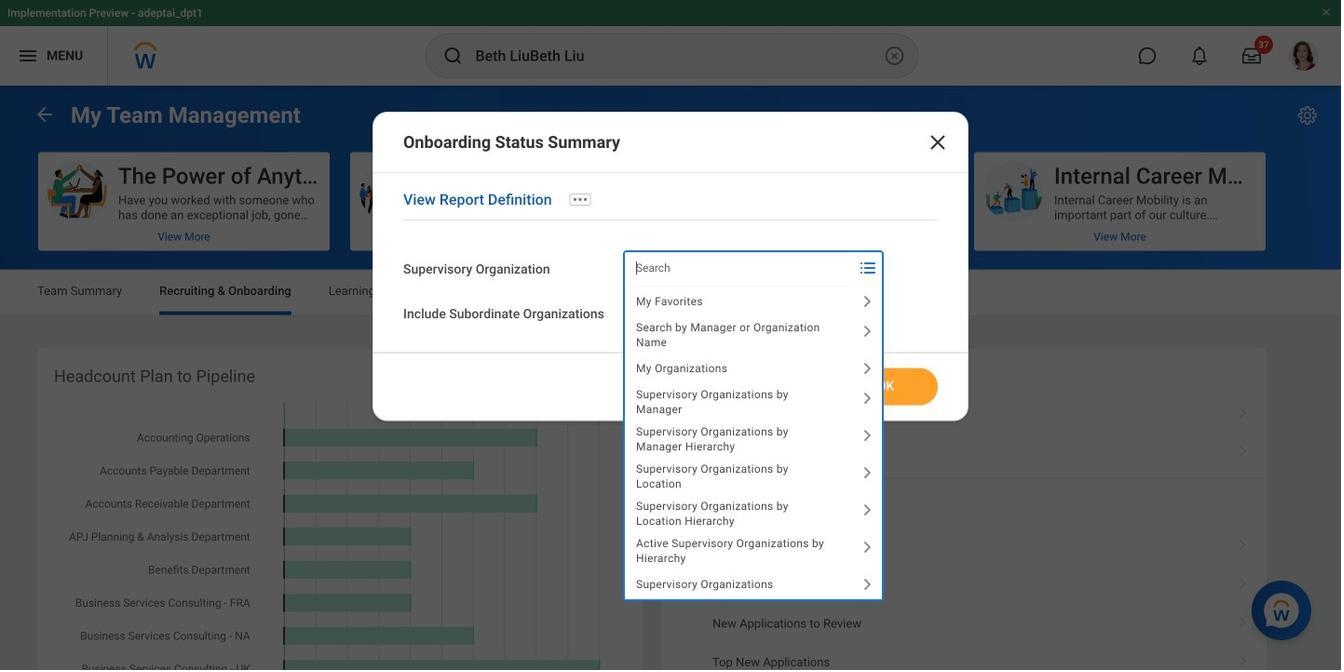 Task type: vqa. For each thing, say whether or not it's contained in the screenshot.
location image associated with chevron down image
no



Task type: describe. For each thing, give the bounding box(es) containing it.
prompts image
[[857, 257, 879, 279]]

x image
[[927, 131, 949, 154]]

1 chevron right small image from the top
[[856, 320, 878, 343]]

5 chevron right small image from the top
[[856, 536, 878, 559]]

notifications large image
[[1191, 47, 1209, 65]]

chevron right image for list corresponding to menu group image
[[1232, 440, 1256, 458]]

search image
[[442, 45, 464, 67]]

list for menu group icon
[[661, 528, 1267, 671]]

previous page image
[[34, 103, 56, 126]]

3 chevron right image from the top
[[1232, 611, 1256, 629]]

x circle image
[[884, 45, 906, 67]]

configure this page image
[[1297, 104, 1319, 127]]

2 chevron right small image from the top
[[856, 387, 878, 410]]



Task type: locate. For each thing, give the bounding box(es) containing it.
tab list
[[19, 271, 1323, 315]]

3 chevron right small image from the top
[[856, 462, 878, 484]]

2 vertical spatial chevron right image
[[1232, 611, 1256, 629]]

chevron right image for menu group icon's list
[[1232, 572, 1256, 591]]

profile logan mcneil element
[[1278, 35, 1330, 76]]

1 vertical spatial chevron right small image
[[856, 387, 878, 410]]

chevron right small image
[[856, 320, 878, 343], [856, 387, 878, 410], [856, 425, 878, 447]]

1 vertical spatial chevron right image
[[1232, 572, 1256, 591]]

list for menu group image
[[661, 396, 1267, 473]]

2 list from the top
[[661, 528, 1267, 671]]

2 vertical spatial chevron right small image
[[856, 425, 878, 447]]

2 chevron right small image from the top
[[856, 358, 878, 380]]

chevron right image for list corresponding to menu group image
[[1232, 401, 1256, 420]]

chevron right small image
[[856, 290, 878, 313], [856, 358, 878, 380], [856, 462, 878, 484], [856, 499, 878, 522], [856, 536, 878, 559], [856, 574, 878, 596]]

1 list from the top
[[661, 396, 1267, 473]]

chevron right image
[[1232, 401, 1256, 420], [1232, 533, 1256, 552], [1232, 649, 1256, 668]]

3 chevron right image from the top
[[1232, 649, 1256, 668]]

chevron right image for menu group icon's list
[[1232, 533, 1256, 552]]

1 chevron right image from the top
[[1232, 401, 1256, 420]]

6 chevron right small image from the top
[[856, 574, 878, 596]]

dialog
[[373, 112, 969, 422]]

2 vertical spatial chevron right image
[[1232, 649, 1256, 668]]

menu group image
[[678, 495, 703, 520]]

4 chevron right small image from the top
[[856, 499, 878, 522]]

0 vertical spatial chevron right image
[[1232, 401, 1256, 420]]

main content
[[0, 86, 1342, 671]]

2 chevron right image from the top
[[1232, 572, 1256, 591]]

1 vertical spatial list
[[661, 528, 1267, 671]]

1 chevron right small image from the top
[[856, 290, 878, 313]]

list
[[661, 396, 1267, 473], [661, 528, 1267, 671]]

2 chevron right image from the top
[[1232, 533, 1256, 552]]

headcount plan to pipeline element
[[37, 349, 643, 671]]

0 vertical spatial list
[[661, 396, 1267, 473]]

inbox large image
[[1243, 47, 1261, 65]]

Search field
[[624, 251, 853, 285]]

1 vertical spatial chevron right image
[[1232, 533, 1256, 552]]

0 vertical spatial chevron right image
[[1232, 440, 1256, 458]]

1 chevron right image from the top
[[1232, 440, 1256, 458]]

chevron right image
[[1232, 440, 1256, 458], [1232, 572, 1256, 591], [1232, 611, 1256, 629]]

banner
[[0, 0, 1342, 86]]

close environment banner image
[[1321, 7, 1332, 18]]

menu group image
[[678, 363, 703, 388]]

3 chevron right small image from the top
[[856, 425, 878, 447]]

0 vertical spatial chevron right small image
[[856, 320, 878, 343]]



